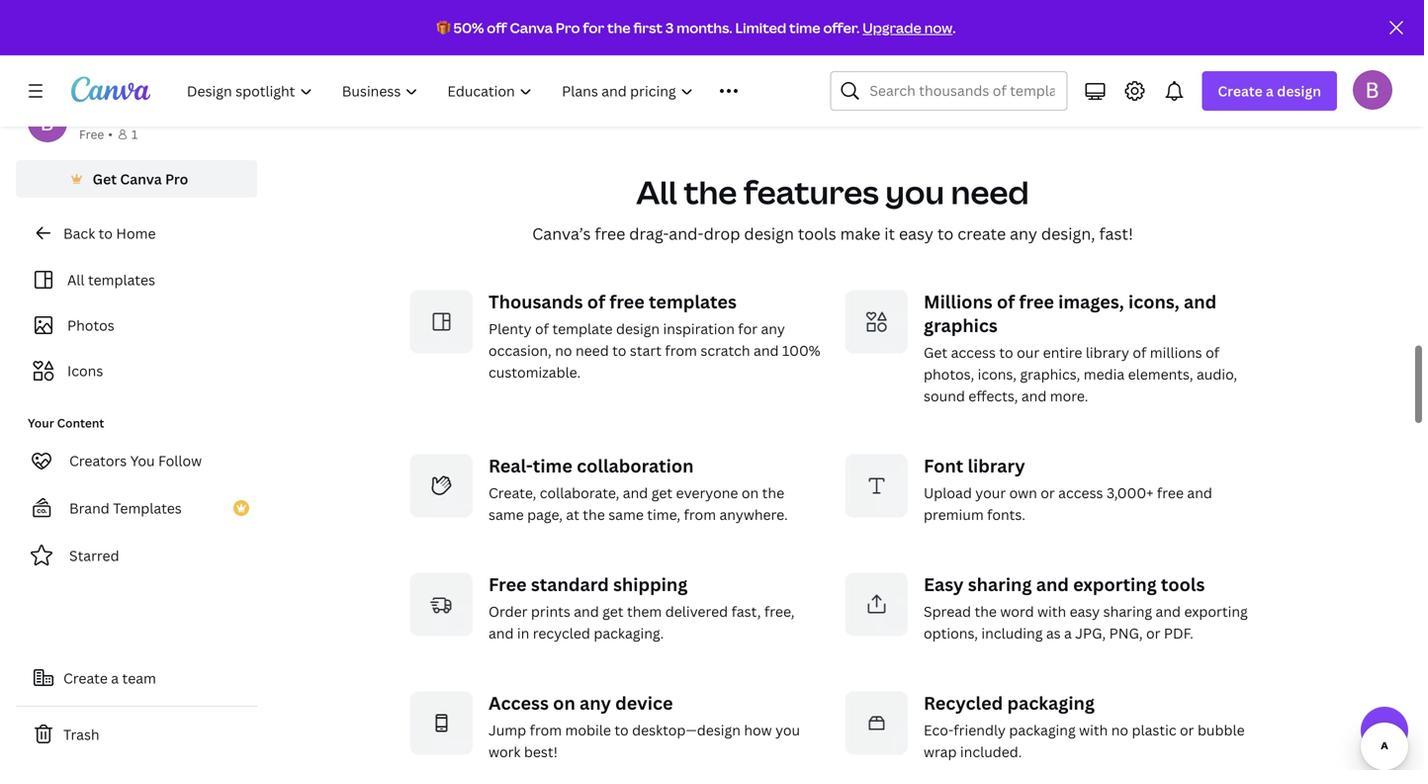 Task type: locate. For each thing, give the bounding box(es) containing it.
media
[[1084, 365, 1125, 384]]

0 horizontal spatial design
[[616, 319, 660, 338]]

tools down features
[[798, 223, 836, 244]]

1 vertical spatial library
[[968, 454, 1025, 478]]

to
[[937, 223, 954, 244], [99, 224, 113, 243], [612, 341, 626, 360], [999, 343, 1013, 362], [614, 721, 629, 740]]

as
[[1046, 624, 1061, 643]]

1 horizontal spatial icons,
[[1128, 290, 1180, 314]]

0 horizontal spatial tools
[[798, 223, 836, 244]]

0 vertical spatial you
[[885, 171, 944, 214]]

same down create,
[[489, 505, 524, 524]]

templates up inspiration
[[649, 290, 737, 314]]

0 vertical spatial design
[[1277, 82, 1321, 100]]

1 horizontal spatial design
[[744, 223, 794, 244]]

1 vertical spatial easy
[[1070, 602, 1100, 621]]

a inside button
[[111, 669, 119, 688]]

0 horizontal spatial easy
[[899, 223, 934, 244]]

features
[[744, 171, 879, 214]]

0 horizontal spatial library
[[968, 454, 1025, 478]]

2 vertical spatial or
[[1180, 721, 1194, 740]]

1 horizontal spatial canva
[[510, 18, 553, 37]]

1 vertical spatial for
[[738, 319, 758, 338]]

pro inside button
[[165, 170, 188, 188]]

2 horizontal spatial any
[[1010, 223, 1037, 244]]

with left plastic
[[1079, 721, 1108, 740]]

free up order
[[489, 573, 527, 597]]

0 horizontal spatial time
[[533, 454, 572, 478]]

back to home
[[63, 224, 156, 243]]

create for create a design
[[1218, 82, 1263, 100]]

free inside millions of free images, icons, and graphics get access to our entire library of millions of photos, icons, graphics, media elements, audio, sound effects, and more.
[[1019, 290, 1054, 314]]

1 vertical spatial need
[[576, 341, 609, 360]]

design right drop
[[744, 223, 794, 244]]

offer.
[[823, 18, 860, 37]]

a for design
[[1266, 82, 1274, 100]]

exporting up pdf.
[[1184, 602, 1248, 621]]

effects,
[[968, 387, 1018, 406]]

the left "first" at top left
[[607, 18, 631, 37]]

fast,
[[731, 602, 761, 621]]

for
[[583, 18, 604, 37], [738, 319, 758, 338]]

for left "first" at top left
[[583, 18, 604, 37]]

prints
[[531, 602, 570, 621]]

months.
[[677, 18, 732, 37]]

browse all templates link
[[747, 37, 919, 77]]

from
[[665, 341, 697, 360], [684, 505, 716, 524], [530, 721, 562, 740]]

0 vertical spatial access
[[951, 343, 996, 362]]

packaging
[[1007, 691, 1095, 716], [1009, 721, 1076, 740]]

1 horizontal spatial any
[[761, 319, 785, 338]]

1 horizontal spatial get
[[651, 484, 673, 502]]

1 horizontal spatial you
[[885, 171, 944, 214]]

free inside font library upload your own or access 3,000+ free and premium fonts.
[[1157, 484, 1184, 502]]

drop
[[704, 223, 740, 244]]

easy sharing and exporting tools image
[[845, 573, 908, 636]]

get down •
[[93, 170, 117, 188]]

our
[[1017, 343, 1040, 362]]

free left •
[[79, 126, 104, 142]]

1 vertical spatial canva
[[120, 170, 162, 188]]

how
[[744, 721, 772, 740]]

photos link
[[28, 307, 245, 344]]

make
[[840, 223, 880, 244]]

upload
[[924, 484, 972, 502]]

pro
[[556, 18, 580, 37], [165, 170, 188, 188]]

easy up jpg, at the bottom
[[1070, 602, 1100, 621]]

to right mobile
[[614, 721, 629, 740]]

get inside get canva pro button
[[93, 170, 117, 188]]

1 horizontal spatial no
[[1111, 721, 1128, 740]]

free right 3,000+
[[1157, 484, 1184, 502]]

1 horizontal spatial time
[[789, 18, 820, 37]]

sharing up png,
[[1103, 602, 1152, 621]]

work
[[489, 743, 521, 762]]

entire
[[1043, 343, 1082, 362]]

all
[[636, 171, 677, 214], [67, 270, 85, 289]]

1 vertical spatial templates
[[88, 270, 155, 289]]

0 vertical spatial for
[[583, 18, 604, 37]]

thousands of free templates plenty of template design inspiration for any occasion, no need to start from scratch and 100% customizable.
[[489, 290, 820, 382]]

1 horizontal spatial tools
[[1161, 573, 1205, 597]]

free left drag-
[[595, 223, 625, 244]]

no
[[555, 341, 572, 360], [1111, 721, 1128, 740]]

0 vertical spatial or
[[1041, 484, 1055, 502]]

get inside "real-time collaboration create, collaborate, and get everyone on the same page, at the same time, from anywhere."
[[651, 484, 673, 502]]

access on any device jump from mobile to desktop—design how you work best!
[[489, 691, 800, 762]]

get up photos,
[[924, 343, 948, 362]]

create a team
[[63, 669, 156, 688]]

free inside free standard shipping order prints and get them delivered fast, free, and in recycled packaging.
[[489, 573, 527, 597]]

get up time,
[[651, 484, 673, 502]]

any up mobile
[[580, 691, 611, 716]]

1 horizontal spatial a
[[1064, 624, 1072, 643]]

1 horizontal spatial create
[[1218, 82, 1263, 100]]

jpg,
[[1075, 624, 1106, 643]]

brand templates link
[[16, 489, 257, 528]]

0 vertical spatial all
[[636, 171, 677, 214]]

canva's
[[532, 223, 591, 244]]

photos,
[[924, 365, 974, 384]]

0 horizontal spatial all
[[67, 270, 85, 289]]

2 vertical spatial templates
[[649, 290, 737, 314]]

0 horizontal spatial sharing
[[968, 573, 1032, 597]]

scratch
[[701, 341, 750, 360]]

sound
[[924, 387, 965, 406]]

time up the browse
[[789, 18, 820, 37]]

the inside all the features you need canva's free drag-and-drop design tools make it easy to create any design, fast!
[[684, 171, 737, 214]]

0 horizontal spatial pro
[[165, 170, 188, 188]]

from down inspiration
[[665, 341, 697, 360]]

1 horizontal spatial get
[[924, 343, 948, 362]]

to right back
[[99, 224, 113, 243]]

recycled
[[533, 624, 590, 643]]

pro right off
[[556, 18, 580, 37]]

or right own
[[1041, 484, 1055, 502]]

all templates
[[67, 270, 155, 289]]

library inside font library upload your own or access 3,000+ free and premium fonts.
[[968, 454, 1025, 478]]

elements,
[[1128, 365, 1193, 384]]

0 vertical spatial library
[[1086, 343, 1129, 362]]

to left the create
[[937, 223, 954, 244]]

1 horizontal spatial same
[[608, 505, 644, 524]]

1 horizontal spatial templates
[[649, 290, 737, 314]]

0 horizontal spatial for
[[583, 18, 604, 37]]

fast!
[[1099, 223, 1133, 244]]

and inside font library upload your own or access 3,000+ free and premium fonts.
[[1187, 484, 1212, 502]]

design inside dropdown button
[[1277, 82, 1321, 100]]

create inside create a team button
[[63, 669, 108, 688]]

1 horizontal spatial library
[[1086, 343, 1129, 362]]

from inside "real-time collaboration create, collaborate, and get everyone on the same page, at the same time, from anywhere."
[[684, 505, 716, 524]]

1 vertical spatial or
[[1146, 624, 1161, 643]]

easy
[[899, 223, 934, 244], [1070, 602, 1100, 621]]

your
[[28, 415, 54, 431]]

with
[[1037, 602, 1066, 621], [1079, 721, 1108, 740]]

desktop—design
[[632, 721, 741, 740]]

trash
[[63, 725, 100, 744]]

all down back
[[67, 270, 85, 289]]

need
[[951, 171, 1029, 214], [576, 341, 609, 360]]

need up the create
[[951, 171, 1029, 214]]

access left 3,000+
[[1058, 484, 1103, 502]]

no left plastic
[[1111, 721, 1128, 740]]

0 horizontal spatial you
[[775, 721, 800, 740]]

top level navigation element
[[174, 71, 783, 111], [174, 71, 783, 111]]

all up drag-
[[636, 171, 677, 214]]

or right plastic
[[1180, 721, 1194, 740]]

with up "as"
[[1037, 602, 1066, 621]]

design up the start
[[616, 319, 660, 338]]

canva down 1 at the left
[[120, 170, 162, 188]]

you up it
[[885, 171, 944, 214]]

0 horizontal spatial create
[[63, 669, 108, 688]]

time,
[[647, 505, 681, 524]]

0 horizontal spatial icons,
[[978, 365, 1017, 384]]

free up our
[[1019, 290, 1054, 314]]

2 horizontal spatial or
[[1180, 721, 1194, 740]]

0 vertical spatial icons,
[[1128, 290, 1180, 314]]

friendly
[[954, 721, 1006, 740]]

any inside thousands of free templates plenty of template design inspiration for any occasion, no need to start from scratch and 100% customizable.
[[761, 319, 785, 338]]

customizable.
[[489, 363, 581, 382]]

collaboration
[[577, 454, 694, 478]]

and left 100%
[[754, 341, 779, 360]]

1 horizontal spatial easy
[[1070, 602, 1100, 621]]

and up pdf.
[[1156, 602, 1181, 621]]

a inside dropdown button
[[1266, 82, 1274, 100]]

and down standard
[[574, 602, 599, 621]]

1 vertical spatial no
[[1111, 721, 1128, 740]]

it
[[884, 223, 895, 244]]

0 horizontal spatial or
[[1041, 484, 1055, 502]]

0 vertical spatial time
[[789, 18, 820, 37]]

1 vertical spatial exporting
[[1184, 602, 1248, 621]]

icons,
[[1128, 290, 1180, 314], [978, 365, 1017, 384]]

for up the scratch
[[738, 319, 758, 338]]

design
[[1277, 82, 1321, 100], [744, 223, 794, 244], [616, 319, 660, 338]]

own
[[1009, 484, 1037, 502]]

free up template
[[610, 290, 645, 314]]

1 vertical spatial any
[[761, 319, 785, 338]]

0 horizontal spatial access
[[951, 343, 996, 362]]

1 vertical spatial icons,
[[978, 365, 1017, 384]]

0 vertical spatial on
[[742, 484, 759, 502]]

all inside all the features you need canva's free drag-and-drop design tools make it easy to create any design, fast!
[[636, 171, 677, 214]]

2 horizontal spatial a
[[1266, 82, 1274, 100]]

recycled
[[924, 691, 1003, 716]]

0 vertical spatial free
[[79, 126, 104, 142]]

access down graphics
[[951, 343, 996, 362]]

1 horizontal spatial need
[[951, 171, 1029, 214]]

thousands of free templates image
[[409, 290, 473, 354]]

2 horizontal spatial templates
[[835, 48, 903, 66]]

free standard shipping order prints and get them delivered fast, free, and in recycled packaging.
[[489, 573, 795, 643]]

get inside free standard shipping order prints and get them delivered fast, free, and in recycled packaging.
[[602, 602, 624, 621]]

creators
[[69, 451, 127, 470]]

sharing up the word
[[968, 573, 1032, 597]]

canva right off
[[510, 18, 553, 37]]

1 horizontal spatial or
[[1146, 624, 1161, 643]]

free inside all the features you need canva's free drag-and-drop design tools make it easy to create any design, fast!
[[595, 223, 625, 244]]

shipping
[[613, 573, 688, 597]]

access inside font library upload your own or access 3,000+ free and premium fonts.
[[1058, 484, 1103, 502]]

recycled packaging eco-friendly packaging with no plastic or bubble wrap included.
[[924, 691, 1245, 762]]

0 horizontal spatial get
[[93, 170, 117, 188]]

time up collaborate,
[[533, 454, 572, 478]]

and down collaboration
[[623, 484, 648, 502]]

1 vertical spatial sharing
[[1103, 602, 1152, 621]]

free
[[79, 126, 104, 142], [489, 573, 527, 597]]

the inside the easy sharing and exporting tools spread the word with easy sharing and exporting options, including as a jpg, png, or pdf.
[[975, 602, 997, 621]]

from up best!
[[530, 721, 562, 740]]

0 horizontal spatial with
[[1037, 602, 1066, 621]]

any right the create
[[1010, 223, 1037, 244]]

from inside thousands of free templates plenty of template design inspiration for any occasion, no need to start from scratch and 100% customizable.
[[665, 341, 697, 360]]

millions of free images, icons, and graphics image
[[845, 290, 908, 354]]

the right at
[[583, 505, 605, 524]]

access inside millions of free images, icons, and graphics get access to our entire library of millions of photos, icons, graphics, media elements, audio, sound effects, and more.
[[951, 343, 996, 362]]

1 horizontal spatial access
[[1058, 484, 1103, 502]]

0 vertical spatial any
[[1010, 223, 1037, 244]]

easy
[[924, 573, 964, 597]]

to inside millions of free images, icons, and graphics get access to our entire library of millions of photos, icons, graphics, media elements, audio, sound effects, and more.
[[999, 343, 1013, 362]]

🎁 50% off canva pro for the first 3 months. limited time offer. upgrade now .
[[437, 18, 956, 37]]

exporting up png,
[[1073, 573, 1157, 597]]

access
[[489, 691, 549, 716]]

0 horizontal spatial free
[[79, 126, 104, 142]]

upgrade now button
[[863, 18, 953, 37]]

easy inside the easy sharing and exporting tools spread the word with easy sharing and exporting options, including as a jpg, png, or pdf.
[[1070, 602, 1100, 621]]

1 horizontal spatial exporting
[[1184, 602, 1248, 621]]

2 vertical spatial design
[[616, 319, 660, 338]]

no inside thousands of free templates plenty of template design inspiration for any occasion, no need to start from scratch and 100% customizable.
[[555, 341, 572, 360]]

packaging up included.
[[1009, 721, 1076, 740]]

delivered
[[665, 602, 728, 621]]

standard
[[531, 573, 609, 597]]

icons, up the effects,
[[978, 365, 1017, 384]]

design left bob builder icon
[[1277, 82, 1321, 100]]

1 vertical spatial get
[[602, 602, 624, 621]]

0 vertical spatial easy
[[899, 223, 934, 244]]

bob builder image
[[1353, 70, 1392, 110]]

free for •
[[79, 126, 104, 142]]

from for free
[[665, 341, 697, 360]]

millions
[[1150, 343, 1202, 362]]

1
[[131, 126, 138, 142]]

free inside thousands of free templates plenty of template design inspiration for any occasion, no need to start from scratch and 100% customizable.
[[610, 290, 645, 314]]

design inside thousands of free templates plenty of template design inspiration for any occasion, no need to start from scratch and 100% customizable.
[[616, 319, 660, 338]]

from inside access on any device jump from mobile to desktop—design how you work best!
[[530, 721, 562, 740]]

1 vertical spatial get
[[924, 343, 948, 362]]

0 vertical spatial create
[[1218, 82, 1263, 100]]

with inside recycled packaging eco-friendly packaging with no plastic or bubble wrap included.
[[1079, 721, 1108, 740]]

1 vertical spatial create
[[63, 669, 108, 688]]

library up media
[[1086, 343, 1129, 362]]

same left time,
[[608, 505, 644, 524]]

icons, up millions
[[1128, 290, 1180, 314]]

images,
[[1058, 290, 1124, 314]]

collaborate,
[[540, 484, 619, 502]]

1 vertical spatial on
[[553, 691, 575, 716]]

on up anywhere.
[[742, 484, 759, 502]]

templates down upgrade
[[835, 48, 903, 66]]

and down graphics,
[[1021, 387, 1047, 406]]

1 horizontal spatial free
[[489, 573, 527, 597]]

1 vertical spatial access
[[1058, 484, 1103, 502]]

or left pdf.
[[1146, 624, 1161, 643]]

on up mobile
[[553, 691, 575, 716]]

the
[[607, 18, 631, 37], [684, 171, 737, 214], [762, 484, 784, 502], [583, 505, 605, 524], [975, 602, 997, 621]]

you right how at the bottom
[[775, 721, 800, 740]]

0 horizontal spatial same
[[489, 505, 524, 524]]

graphics,
[[1020, 365, 1080, 384]]

1 vertical spatial from
[[684, 505, 716, 524]]

a for team
[[111, 669, 119, 688]]

create inside create a design dropdown button
[[1218, 82, 1263, 100]]

your
[[975, 484, 1006, 502]]

library inside millions of free images, icons, and graphics get access to our entire library of millions of photos, icons, graphics, media elements, audio, sound effects, and more.
[[1086, 343, 1129, 362]]

the left the word
[[975, 602, 997, 621]]

0 horizontal spatial canva
[[120, 170, 162, 188]]

with inside the easy sharing and exporting tools spread the word with easy sharing and exporting options, including as a jpg, png, or pdf.
[[1037, 602, 1066, 621]]

packaging down "as"
[[1007, 691, 1095, 716]]

2 vertical spatial a
[[111, 669, 119, 688]]

access on any device image
[[409, 692, 473, 755]]

1 vertical spatial you
[[775, 721, 800, 740]]

pro up 'back to home' link
[[165, 170, 188, 188]]

or
[[1041, 484, 1055, 502], [1146, 624, 1161, 643], [1180, 721, 1194, 740]]

any up 100%
[[761, 319, 785, 338]]

the up drop
[[684, 171, 737, 214]]

to left the start
[[612, 341, 626, 360]]

need down template
[[576, 341, 609, 360]]

1 vertical spatial time
[[533, 454, 572, 478]]

0 vertical spatial need
[[951, 171, 1029, 214]]

templates up "photos" link
[[88, 270, 155, 289]]

1 vertical spatial design
[[744, 223, 794, 244]]

2 horizontal spatial design
[[1277, 82, 1321, 100]]

get up packaging.
[[602, 602, 624, 621]]

for inside thousands of free templates plenty of template design inspiration for any occasion, no need to start from scratch and 100% customizable.
[[738, 319, 758, 338]]

of down thousands
[[535, 319, 549, 338]]

0 horizontal spatial get
[[602, 602, 624, 621]]

to left our
[[999, 343, 1013, 362]]

trash link
[[16, 715, 257, 755]]

creators you follow link
[[16, 441, 257, 481]]

0 vertical spatial with
[[1037, 602, 1066, 621]]

no down template
[[555, 341, 572, 360]]

1 vertical spatial with
[[1079, 721, 1108, 740]]

canva inside button
[[120, 170, 162, 188]]

real-time collaboration create, collaborate, and get everyone on the same page, at the same time, from anywhere.
[[489, 454, 788, 524]]

0 vertical spatial tools
[[798, 223, 836, 244]]

millions of free images, icons, and graphics get access to our entire library of millions of photos, icons, graphics, media elements, audio, sound effects, and more.
[[924, 290, 1237, 406]]

and right 3,000+
[[1187, 484, 1212, 502]]

font library image
[[845, 454, 908, 518]]

1 horizontal spatial with
[[1079, 721, 1108, 740]]

easy right it
[[899, 223, 934, 244]]

0 vertical spatial sharing
[[968, 573, 1032, 597]]

0 vertical spatial packaging
[[1007, 691, 1095, 716]]

library up your
[[968, 454, 1025, 478]]

off
[[487, 18, 507, 37]]

from down everyone
[[684, 505, 716, 524]]

2 vertical spatial from
[[530, 721, 562, 740]]

tools up pdf.
[[1161, 573, 1205, 597]]

you
[[130, 451, 155, 470]]

0 vertical spatial get
[[651, 484, 673, 502]]

1 horizontal spatial pro
[[556, 18, 580, 37]]

spread
[[924, 602, 971, 621]]

all
[[815, 48, 832, 66]]

None search field
[[830, 71, 1067, 111]]



Task type: describe. For each thing, give the bounding box(es) containing it.
and inside thousands of free templates plenty of template design inspiration for any occasion, no need to start from scratch and 100% customizable.
[[754, 341, 779, 360]]

and-
[[669, 223, 704, 244]]

first
[[633, 18, 663, 37]]

everyone
[[676, 484, 738, 502]]

photos
[[67, 316, 114, 335]]

starred
[[69, 546, 119, 565]]

any inside all the features you need canva's free drag-and-drop design tools make it easy to create any design, fast!
[[1010, 223, 1037, 244]]

and inside "real-time collaboration create, collaborate, and get everyone on the same page, at the same time, from anywhere."
[[623, 484, 648, 502]]

jump
[[489, 721, 526, 740]]

of up template
[[587, 290, 605, 314]]

font library upload your own or access 3,000+ free and premium fonts.
[[924, 454, 1212, 524]]

plastic
[[1132, 721, 1176, 740]]

millions
[[924, 290, 993, 314]]

audio,
[[1197, 365, 1237, 384]]

50%
[[453, 18, 484, 37]]

options,
[[924, 624, 978, 643]]

all for templates
[[67, 270, 85, 289]]

1 same from the left
[[489, 505, 524, 524]]

•
[[108, 126, 113, 142]]

font
[[924, 454, 963, 478]]

best!
[[524, 743, 558, 762]]

no inside recycled packaging eco-friendly packaging with no plastic or bubble wrap included.
[[1111, 721, 1128, 740]]

browse
[[762, 48, 812, 66]]

the up anywhere.
[[762, 484, 784, 502]]

upgrade
[[863, 18, 921, 37]]

create
[[958, 223, 1006, 244]]

tools inside all the features you need canva's free drag-and-drop design tools make it easy to create any design, fast!
[[798, 223, 836, 244]]

back
[[63, 224, 95, 243]]

wrap
[[924, 743, 957, 762]]

included.
[[960, 743, 1022, 762]]

to inside thousands of free templates plenty of template design inspiration for any occasion, no need to start from scratch and 100% customizable.
[[612, 341, 626, 360]]

team
[[122, 669, 156, 688]]

create a team button
[[16, 659, 257, 698]]

get for shipping
[[602, 602, 624, 621]]

free •
[[79, 126, 113, 142]]

packaging.
[[594, 624, 664, 643]]

get inside millions of free images, icons, and graphics get access to our entire library of millions of photos, icons, graphics, media elements, audio, sound effects, and more.
[[924, 343, 948, 362]]

browse all templates
[[762, 48, 903, 66]]

and up millions
[[1184, 290, 1217, 314]]

plenty
[[489, 319, 532, 338]]

0 vertical spatial canva
[[510, 18, 553, 37]]

icons link
[[28, 352, 245, 390]]

inspiration
[[663, 319, 735, 338]]

your content
[[28, 415, 104, 431]]

to inside access on any device jump from mobile to desktop—design how you work best!
[[614, 721, 629, 740]]

.
[[953, 18, 956, 37]]

of up audio,
[[1206, 343, 1219, 362]]

premium
[[924, 505, 984, 524]]

you inside access on any device jump from mobile to desktop—design how you work best!
[[775, 721, 800, 740]]

of up elements,
[[1133, 343, 1147, 362]]

of right millions
[[997, 290, 1015, 314]]

all for the
[[636, 171, 677, 214]]

graphics
[[924, 314, 998, 338]]

or inside recycled packaging eco-friendly packaging with no plastic or bubble wrap included.
[[1180, 721, 1194, 740]]

eco-
[[924, 721, 954, 740]]

at
[[566, 505, 579, 524]]

including
[[981, 624, 1043, 643]]

free,
[[764, 602, 795, 621]]

in
[[517, 624, 529, 643]]

recycled packaging image
[[845, 692, 908, 755]]

design inside all the features you need canva's free drag-and-drop design tools make it easy to create any design, fast!
[[744, 223, 794, 244]]

order
[[489, 602, 528, 621]]

occasion,
[[489, 341, 552, 360]]

🎁
[[437, 18, 451, 37]]

design,
[[1041, 223, 1095, 244]]

tools inside the easy sharing and exporting tools spread the word with easy sharing and exporting options, including as a jpg, png, or pdf.
[[1161, 573, 1205, 597]]

need inside all the features you need canva's free drag-and-drop design tools make it easy to create any design, fast!
[[951, 171, 1029, 214]]

get canva pro
[[93, 170, 188, 188]]

a inside the easy sharing and exporting tools spread the word with easy sharing and exporting options, including as a jpg, png, or pdf.
[[1064, 624, 1072, 643]]

create a design
[[1218, 82, 1321, 100]]

real-
[[489, 454, 533, 478]]

back to home link
[[16, 214, 257, 253]]

drag-
[[629, 223, 669, 244]]

2 same from the left
[[608, 505, 644, 524]]

and left in
[[489, 624, 514, 643]]

all the features you need canva's free drag-and-drop design tools make it easy to create any design, fast!
[[532, 171, 1133, 244]]

bubble
[[1198, 721, 1245, 740]]

template
[[552, 319, 613, 338]]

real-time collaboration image
[[409, 454, 473, 518]]

1 vertical spatial packaging
[[1009, 721, 1076, 740]]

from for collaboration
[[684, 505, 716, 524]]

get for collaboration
[[651, 484, 673, 502]]

create,
[[489, 484, 536, 502]]

device
[[615, 691, 673, 716]]

start
[[630, 341, 662, 360]]

brand templates
[[69, 499, 182, 518]]

content
[[57, 415, 104, 431]]

or inside the easy sharing and exporting tools spread the word with easy sharing and exporting options, including as a jpg, png, or pdf.
[[1146, 624, 1161, 643]]

you inside all the features you need canva's free drag-and-drop design tools make it easy to create any design, fast!
[[885, 171, 944, 214]]

Search search field
[[870, 72, 1055, 110]]

0 vertical spatial exporting
[[1073, 573, 1157, 597]]

on inside "real-time collaboration create, collaborate, and get everyone on the same page, at the same time, from anywhere."
[[742, 484, 759, 502]]

and up "as"
[[1036, 573, 1069, 597]]

word
[[1000, 602, 1034, 621]]

templates inside thousands of free templates plenty of template design inspiration for any occasion, no need to start from scratch and 100% customizable.
[[649, 290, 737, 314]]

0 vertical spatial pro
[[556, 18, 580, 37]]

time inside "real-time collaboration create, collaborate, and get everyone on the same page, at the same time, from anywhere."
[[533, 454, 572, 478]]

or inside font library upload your own or access 3,000+ free and premium fonts.
[[1041, 484, 1055, 502]]

free standard shipping image
[[409, 573, 473, 636]]

brand
[[69, 499, 110, 518]]

create for create a team
[[63, 669, 108, 688]]

100%
[[782, 341, 820, 360]]

3,000+
[[1107, 484, 1154, 502]]

get canva pro button
[[16, 160, 257, 198]]

page,
[[527, 505, 563, 524]]

easy inside all the features you need canva's free drag-and-drop design tools make it easy to create any design, fast!
[[899, 223, 934, 244]]

1 horizontal spatial sharing
[[1103, 602, 1152, 621]]

need inside thousands of free templates plenty of template design inspiration for any occasion, no need to start from scratch and 100% customizable.
[[576, 341, 609, 360]]

now
[[924, 18, 953, 37]]

thousands
[[489, 290, 583, 314]]

easy sharing and exporting tools spread the word with easy sharing and exporting options, including as a jpg, png, or pdf.
[[924, 573, 1248, 643]]

free for standard
[[489, 573, 527, 597]]

on inside access on any device jump from mobile to desktop—design how you work best!
[[553, 691, 575, 716]]

more.
[[1050, 387, 1088, 406]]

any inside access on any device jump from mobile to desktop—design how you work best!
[[580, 691, 611, 716]]

to inside all the features you need canva's free drag-and-drop design tools make it easy to create any design, fast!
[[937, 223, 954, 244]]

mobile
[[565, 721, 611, 740]]



Task type: vqa. For each thing, say whether or not it's contained in the screenshot.


